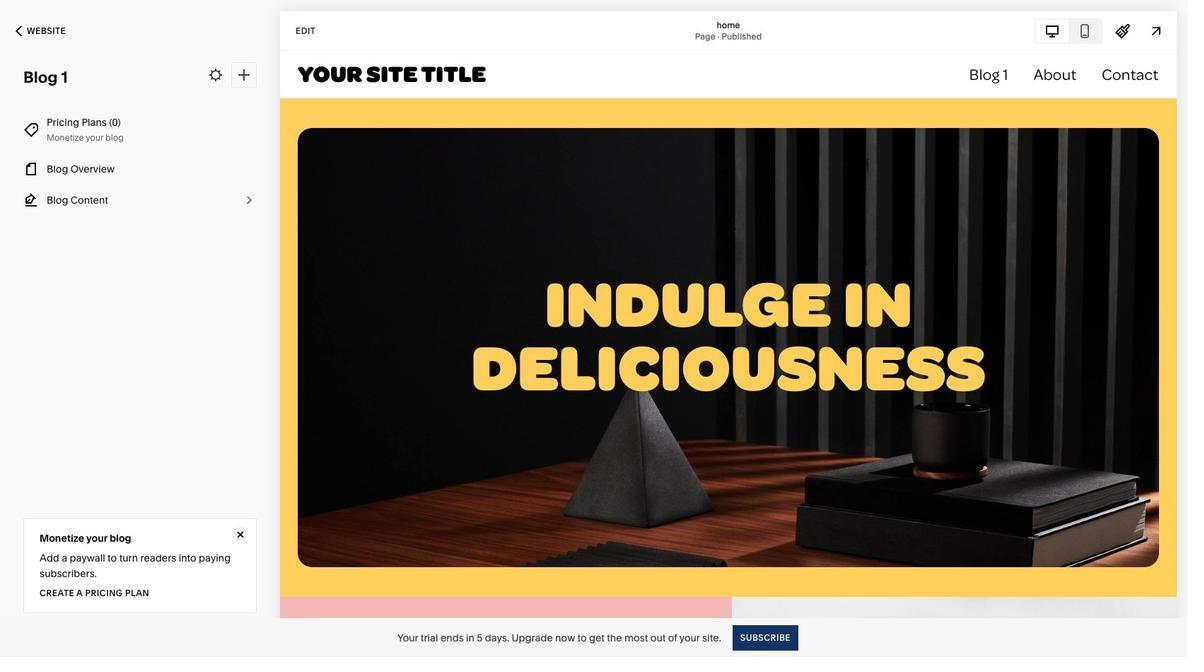 Task type: locate. For each thing, give the bounding box(es) containing it.
blog image
[[23, 192, 39, 208]]

tab list
[[1037, 19, 1102, 42]]

style image
[[1116, 23, 1131, 39]]

desktop image
[[1045, 23, 1061, 39]]

cross small image
[[233, 527, 248, 543]]

settings image
[[208, 67, 224, 83]]

mobile image
[[1078, 23, 1093, 39]]



Task type: describe. For each thing, give the bounding box(es) containing it.
page image
[[23, 161, 39, 177]]

plus image
[[236, 67, 252, 83]]

chevron small right image
[[241, 192, 257, 208]]

site preview image
[[1149, 23, 1165, 39]]

tag image
[[23, 122, 39, 138]]



Task type: vqa. For each thing, say whether or not it's contained in the screenshot.
CHEVRON SMALL RIGHT icon
yes



